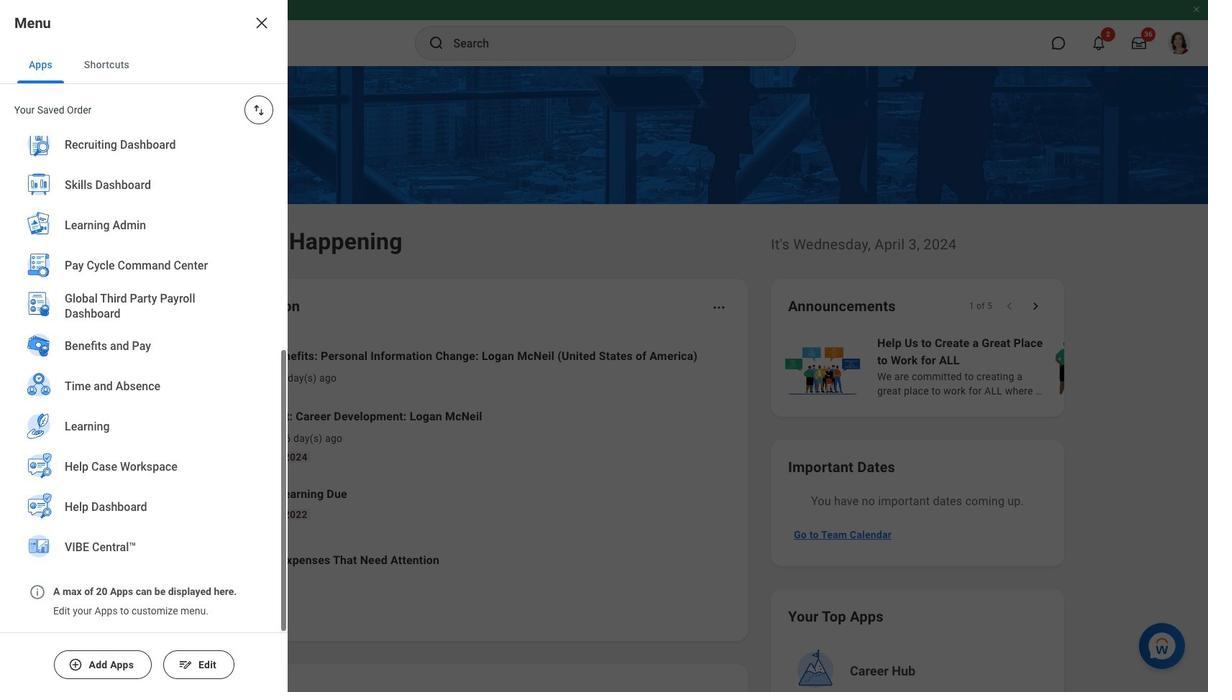 Task type: locate. For each thing, give the bounding box(es) containing it.
list
[[0, 0, 288, 580], [782, 334, 1208, 400], [161, 337, 731, 590]]

search image
[[428, 35, 445, 52]]

main content
[[0, 66, 1208, 693]]

profile logan mcneil element
[[1159, 27, 1199, 59]]

chevron right small image
[[1028, 299, 1043, 314]]

text edit image
[[178, 658, 193, 672]]

chevron left small image
[[1002, 299, 1017, 314]]

banner
[[0, 0, 1208, 66]]

status
[[969, 301, 992, 312]]

sort image
[[252, 103, 266, 117]]

tab list
[[0, 46, 288, 84]]



Task type: describe. For each thing, give the bounding box(es) containing it.
global navigation dialog
[[0, 0, 288, 693]]

inbox image
[[167, 603, 181, 617]]

plus circle image
[[68, 658, 83, 672]]

x image
[[253, 14, 270, 32]]

close environment banner image
[[1192, 5, 1201, 14]]

inbox large image
[[1132, 36, 1146, 50]]

notifications large image
[[1092, 36, 1106, 50]]

info image
[[29, 584, 46, 601]]



Task type: vqa. For each thing, say whether or not it's contained in the screenshot.
items
no



